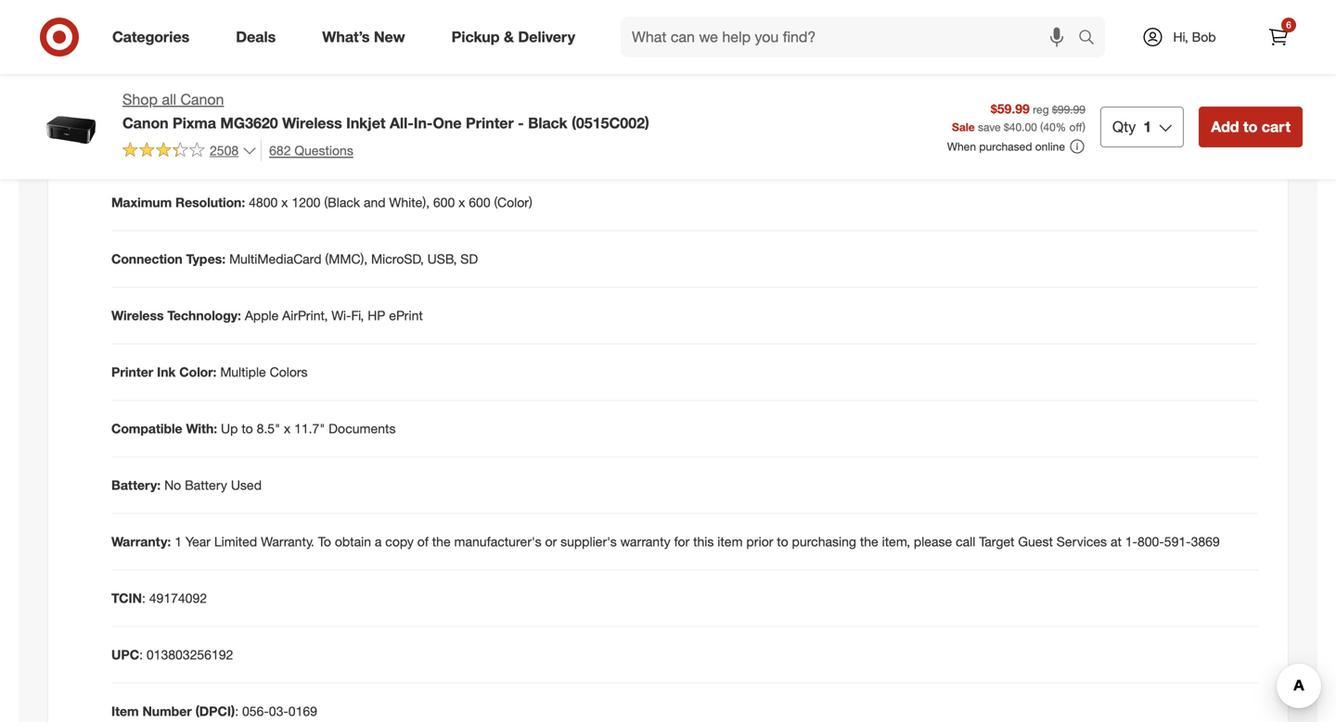 Task type: describe. For each thing, give the bounding box(es) containing it.
2 vertical spatial :
[[235, 704, 239, 720]]

1-
[[1125, 534, 1137, 550]]

pickup & delivery link
[[436, 17, 598, 58]]

this
[[693, 534, 714, 550]]

guest
[[1018, 534, 1053, 550]]

cloud
[[816, 25, 851, 41]]

40
[[1043, 120, 1056, 134]]

1 horizontal spatial canon
[[180, 90, 224, 109]]

of
[[417, 534, 429, 550]]

compatible
[[111, 421, 182, 437]]

03-
[[269, 704, 288, 720]]

connection
[[111, 251, 183, 267]]

pixma
[[173, 114, 216, 132]]

to right up
[[242, 421, 253, 437]]

qty
[[1112, 118, 1136, 136]]

maximum for maximum resolution: 4800 x 1200 (black and white), 600 x 600 (color)
[[111, 195, 172, 211]]

1 600 from the left
[[433, 195, 455, 211]]

8.5"
[[257, 421, 280, 437]]

shop
[[122, 90, 158, 109]]

what's new
[[322, 28, 405, 46]]

add
[[1211, 118, 1239, 136]]

bob
[[1192, 29, 1216, 45]]

$59.99
[[991, 101, 1030, 117]]

item,
[[882, 534, 910, 550]]

wireless inside shop all canon canon pixma mg3620 wireless inkjet all-in-one printer - black (0515c002)
[[282, 114, 342, 132]]

new
[[374, 28, 405, 46]]

1 for warranty:
[[175, 534, 182, 550]]

mg3620
[[220, 114, 278, 132]]

purchased
[[979, 140, 1032, 153]]

6 link
[[1258, 17, 1299, 58]]

2 the from the left
[[860, 534, 878, 550]]

(mmc),
[[325, 251, 368, 267]]

colors
[[270, 364, 308, 381]]

target
[[979, 534, 1015, 550]]

maximum capacity:
[[111, 81, 232, 98]]

sided
[[680, 25, 714, 41]]

$59.99 reg $99.99 sale save $ 40.00 ( 40 % off )
[[952, 101, 1085, 134]]

all
[[162, 90, 176, 109]]

interface,
[[547, 25, 601, 41]]

reg
[[1033, 102, 1049, 116]]

hi, bob
[[1173, 29, 1216, 45]]

categories
[[112, 28, 189, 46]]

inkjet
[[346, 114, 386, 132]]

compatible with: up to 8.5" x 11.7" documents
[[111, 421, 396, 437]]

obtain
[[335, 534, 371, 550]]

upc
[[111, 647, 139, 663]]

for
[[674, 534, 690, 550]]

49174092
[[149, 591, 207, 607]]

battery: no battery used
[[111, 477, 262, 494]]

off
[[1069, 120, 1082, 134]]

%
[[1056, 120, 1066, 134]]

wi-
[[331, 308, 351, 324]]

image of canon pixma mg3620 wireless inkjet all-in-one printer - black (0515c002) image
[[33, 89, 108, 163]]

2508 link
[[122, 140, 257, 163]]

limited
[[214, 534, 257, 550]]

technology:
[[167, 308, 241, 324]]

013803256192
[[146, 647, 233, 663]]

pickup & delivery
[[452, 28, 575, 46]]

0169
[[288, 704, 317, 720]]

x left 1200
[[281, 195, 288, 211]]

please
[[914, 534, 952, 550]]

electronics
[[111, 25, 181, 41]]

tcin : 49174092
[[111, 591, 207, 607]]

: for tcin
[[142, 591, 146, 607]]

to inside add to cart button
[[1243, 118, 1257, 136]]

1 vertical spatial printer
[[111, 364, 153, 381]]

or
[[545, 534, 557, 550]]

a
[[375, 534, 382, 550]]

682 questions
[[269, 142, 353, 159]]

manufacturer's
[[454, 534, 541, 550]]

services
[[1057, 534, 1107, 550]]

item
[[717, 534, 743, 550]]

documents
[[329, 421, 396, 437]]

wireless technology: apple airprint, wi-fi, hp eprint
[[111, 308, 423, 324]]

682 questions link
[[261, 140, 353, 161]]

hp
[[368, 308, 385, 324]]

1 vertical spatial wireless
[[111, 308, 164, 324]]

1200
[[292, 195, 321, 211]]

warranty: 1 year limited warranty. to obtain a copy of the manufacturer's or supplier's warranty for this item prior to purchasing the item, please call target guest services at 1-800-591-3869
[[111, 534, 1220, 550]]

operating
[[111, 138, 173, 154]]

supplier's
[[560, 534, 617, 550]]

warranty:
[[111, 534, 171, 550]]

battery
[[185, 477, 227, 494]]

3869
[[1191, 534, 1220, 550]]

40.00
[[1009, 120, 1037, 134]]

deals
[[236, 28, 276, 46]]

copier,
[[245, 25, 286, 41]]

maximum resolution: 4800 x 1200 (black and white), 600 x 600 (color)
[[111, 195, 532, 211]]



Task type: vqa. For each thing, say whether or not it's contained in the screenshot.
$15.30 corresponding to Dome Camera Crossbody Bag - A New Day™
no



Task type: locate. For each thing, give the bounding box(es) containing it.
2508
[[210, 142, 239, 158]]

sale
[[952, 120, 975, 134]]

0 vertical spatial :
[[142, 591, 146, 607]]

printer ink color: multiple colors
[[111, 364, 308, 381]]

with:
[[186, 421, 217, 437]]

to right prior
[[777, 534, 788, 550]]

at
[[1111, 534, 1122, 550]]

add to cart
[[1211, 118, 1291, 136]]

: left 013803256192 at bottom
[[139, 647, 143, 663]]

connection types: multimediacard (mmc), microsd, usb, sd
[[111, 251, 478, 267]]

0 vertical spatial printer
[[466, 114, 514, 132]]

682
[[269, 142, 291, 159]]

pickup
[[452, 28, 500, 46]]

1 horizontal spatial 1
[[1143, 118, 1152, 136]]

(
[[1040, 120, 1043, 134]]

: left 49174092
[[142, 591, 146, 607]]

wireless down connection
[[111, 308, 164, 324]]

capacity:
[[175, 81, 232, 98]]

1 vertical spatial maximum
[[111, 195, 172, 211]]

upc : 013803256192
[[111, 647, 233, 663]]

(dpci)
[[195, 704, 235, 720]]

wireless
[[282, 114, 342, 132], [111, 308, 164, 324]]

x
[[281, 195, 288, 211], [458, 195, 465, 211], [284, 421, 291, 437]]

scanner,
[[334, 25, 384, 41]]

6
[[1286, 19, 1291, 31]]

prior
[[746, 534, 773, 550]]

1 horizontal spatial 600
[[469, 195, 490, 211]]

printer
[[466, 114, 514, 132], [111, 364, 153, 381]]

apple
[[245, 308, 279, 324]]

&
[[504, 28, 514, 46]]

1
[[1143, 118, 1152, 136], [175, 534, 182, 550]]

What can we help you find? suggestions appear below search field
[[621, 17, 1083, 58]]

item
[[111, 704, 139, 720]]

battery:
[[111, 477, 161, 494]]

0 horizontal spatial wireless
[[111, 308, 164, 324]]

printing,
[[717, 25, 764, 41]]

ink
[[157, 364, 176, 381]]

tcin
[[111, 591, 142, 607]]

when purchased online
[[947, 140, 1065, 153]]

056-
[[242, 704, 269, 720]]

2-
[[667, 25, 680, 41]]

fi,
[[351, 308, 364, 324]]

types:
[[186, 251, 226, 267]]

deals link
[[220, 17, 299, 58]]

when
[[947, 140, 976, 153]]

questions
[[294, 142, 353, 159]]

to right the add
[[1243, 118, 1257, 136]]

used
[[231, 477, 262, 494]]

and
[[364, 195, 386, 211]]

0 vertical spatial canon
[[180, 90, 224, 109]]

0 horizontal spatial 600
[[433, 195, 455, 211]]

to right scan
[[801, 25, 813, 41]]

800-
[[1137, 534, 1164, 550]]

1 horizontal spatial the
[[860, 534, 878, 550]]

:
[[142, 591, 146, 607], [139, 647, 143, 663], [235, 704, 239, 720]]

qty 1
[[1112, 118, 1152, 136]]

printer inside shop all canon canon pixma mg3620 wireless inkjet all-in-one printer - black (0515c002)
[[466, 114, 514, 132]]

printer left ink
[[111, 364, 153, 381]]

1 horizontal spatial printer
[[466, 114, 514, 132]]

)
[[1082, 120, 1085, 134]]

600 right white),
[[433, 195, 455, 211]]

: left 056-
[[235, 704, 239, 720]]

the left "item,"
[[860, 534, 878, 550]]

maximum down categories
[[111, 81, 172, 98]]

printer,
[[290, 25, 330, 41]]

compatibility:
[[226, 138, 312, 154]]

resolution:
[[175, 195, 245, 211]]

item number (dpci) : 056-03-0169
[[111, 704, 317, 720]]

(0515c002)
[[572, 114, 649, 132]]

$99.99
[[1052, 102, 1085, 116]]

number
[[142, 704, 192, 720]]

1 right qty
[[1143, 118, 1152, 136]]

2 maximum from the top
[[111, 195, 172, 211]]

maximum for maximum capacity:
[[111, 81, 172, 98]]

system
[[177, 138, 222, 154]]

purchasing
[[792, 534, 856, 550]]

0 vertical spatial wireless
[[282, 114, 342, 132]]

eprint
[[389, 308, 423, 324]]

black
[[528, 114, 567, 132]]

one
[[433, 114, 462, 132]]

categories link
[[96, 17, 213, 58]]

1 maximum from the top
[[111, 81, 172, 98]]

1 the from the left
[[432, 534, 451, 550]]

up
[[221, 421, 238, 437]]

design,
[[435, 25, 479, 41]]

shop all canon canon pixma mg3620 wireless inkjet all-in-one printer - black (0515c002)
[[122, 90, 649, 132]]

to
[[318, 534, 331, 550]]

1 vertical spatial 1
[[175, 534, 182, 550]]

maximum down operating
[[111, 195, 172, 211]]

microsd,
[[371, 251, 424, 267]]

flatbed
[[388, 25, 432, 41]]

x left (color)
[[458, 195, 465, 211]]

: for upc
[[139, 647, 143, 663]]

0 horizontal spatial 1
[[175, 534, 182, 550]]

search
[[1070, 30, 1114, 48]]

1 vertical spatial :
[[139, 647, 143, 663]]

600 left (color)
[[469, 195, 490, 211]]

wireless up 682 questions
[[282, 114, 342, 132]]

search button
[[1070, 17, 1114, 61]]

4800
[[249, 195, 278, 211]]

the right of
[[432, 534, 451, 550]]

operating system compatibility: macos
[[111, 138, 359, 154]]

0 vertical spatial maximum
[[111, 81, 172, 98]]

pictbridge
[[482, 25, 543, 41]]

warranty.
[[261, 534, 314, 550]]

1 horizontal spatial wireless
[[282, 114, 342, 132]]

x right 8.5"
[[284, 421, 291, 437]]

1 for qty
[[1143, 118, 1152, 136]]

sd
[[460, 251, 478, 267]]

canon up pixma
[[180, 90, 224, 109]]

591-
[[1164, 534, 1191, 550]]

maximum
[[111, 81, 172, 98], [111, 195, 172, 211]]

0 horizontal spatial canon
[[122, 114, 168, 132]]

to
[[801, 25, 813, 41], [1243, 118, 1257, 136], [242, 421, 253, 437], [777, 534, 788, 550]]

1 left year
[[175, 534, 182, 550]]

canon up operating
[[122, 114, 168, 132]]

1 vertical spatial canon
[[122, 114, 168, 132]]

usb,
[[427, 251, 457, 267]]

600
[[433, 195, 455, 211], [469, 195, 490, 211]]

printer left -
[[466, 114, 514, 132]]

0 vertical spatial 1
[[1143, 118, 1152, 136]]

0 horizontal spatial printer
[[111, 364, 153, 381]]

0 horizontal spatial the
[[432, 534, 451, 550]]

2 600 from the left
[[469, 195, 490, 211]]

what's
[[322, 28, 370, 46]]



